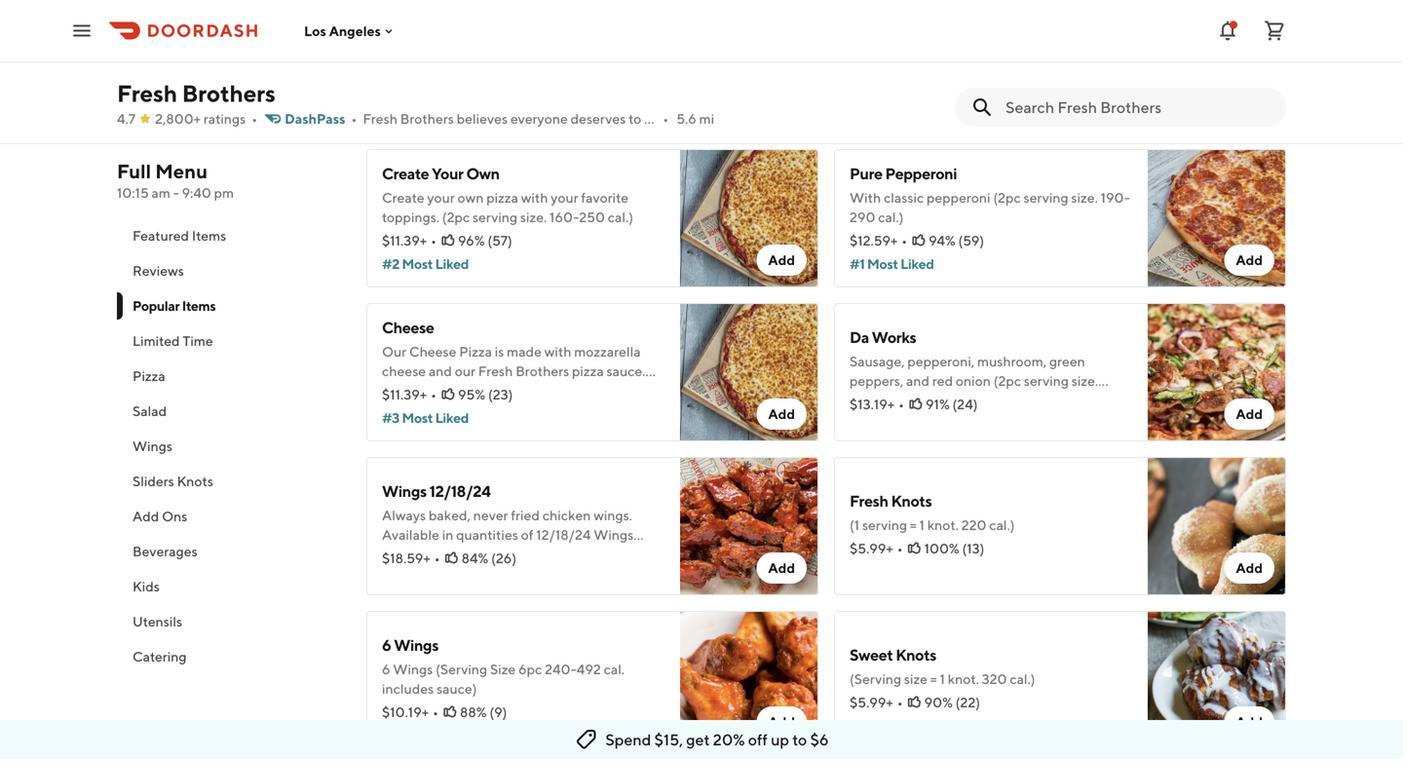 Task type: describe. For each thing, give the bounding box(es) containing it.
240-
[[545, 661, 577, 677]]

dishes
[[608, 115, 648, 132]]

with inside create your own create your own pizza with your favorite toppings. (2pc serving size. 160-250 cal.)
[[521, 190, 548, 206]]

available
[[382, 527, 439, 543]]

10:15
[[117, 185, 149, 201]]

96% (57)
[[458, 232, 512, 249]]

cal. inside wings 12/18/24 always baked, never fried chicken wings. available in quantities of 12/18/24 wings (serving size 5pc 350-410 cal. includes sauce)
[[550, 546, 571, 562]]

pm
[[214, 185, 234, 201]]

reviews button
[[117, 253, 343, 288]]

290
[[850, 209, 876, 225]]

$18.59+ •
[[382, 550, 440, 566]]

(2pc inside create your own create your own pizza with your favorite toppings. (2pc serving size. 160-250 cal.)
[[442, 209, 470, 225]]

ratings
[[204, 111, 246, 127]]

los angeles button
[[304, 23, 397, 39]]

add for da works
[[1236, 406, 1263, 422]]

add button for sweet knots
[[1225, 707, 1275, 738]]

1 create from the top
[[382, 164, 429, 183]]

90%
[[925, 694, 953, 710]]

pizza inside button
[[133, 368, 165, 384]]

$12.59+
[[850, 232, 898, 249]]

96%
[[458, 232, 485, 249]]

pure pepperoni with classic pepperoni (2pc serving size. 190- 290 cal.)
[[850, 164, 1130, 225]]

angeles
[[329, 23, 381, 39]]

favorite
[[581, 190, 629, 206]]

pizza inside 'cheese our cheese pizza is made with mozzarella cheese and our fresh brothers pizza sauce. (2pc serving size. 160-250 cal.)'
[[572, 363, 604, 379]]

260-
[[850, 392, 882, 408]]

serving inside da works sausage, pepperoni, mushroom, green peppers, and red onion (2pc serving size. 260-360 cal.)
[[1024, 373, 1069, 389]]

(24)
[[953, 396, 978, 412]]

your
[[432, 164, 464, 183]]

1 vertical spatial 12/18/24
[[536, 527, 591, 543]]

popular items
[[133, 298, 216, 314]]

(2pc inside da works sausage, pepperoni, mushroom, green peppers, and red onion (2pc serving size. 260-360 cal.)
[[994, 373, 1021, 389]]

most
[[393, 115, 423, 132]]

9:40
[[182, 185, 211, 201]]

includes inside 6 wings 6 wings (serving size 6pc 240-492 cal. includes sauce)
[[382, 681, 434, 697]]

250 inside 'cheese our cheese pizza is made with mozzarella cheese and our fresh brothers pizza sauce. (2pc serving size. 160-250 cal.)'
[[519, 383, 545, 399]]

0 vertical spatial of
[[393, 16, 403, 29]]

• for sweet knots
[[897, 694, 903, 710]]

pizza button
[[117, 359, 343, 394]]

add for create your own
[[768, 252, 795, 268]]

full menu 10:15 am - 9:40 pm
[[117, 160, 234, 201]]

$15,
[[655, 730, 683, 749]]

menu
[[155, 160, 208, 183]]

$10.19+ •
[[382, 704, 439, 720]]

classic
[[884, 190, 924, 206]]

250 inside create your own create your own pizza with your favorite toppings. (2pc serving size. 160-250 cal.)
[[579, 209, 605, 225]]

serving inside pure pepperoni with classic pepperoni (2pc serving size. 190- 290 cal.)
[[1024, 190, 1069, 206]]

dashpass
[[285, 111, 345, 127]]

cal.) inside sweet knots (serving size = 1 knot. 320 cal.)
[[1010, 671, 1036, 687]]

(22)
[[956, 694, 980, 710]]

featured items
[[133, 228, 226, 244]]

salad
[[133, 403, 167, 419]]

sweet knots (serving size = 1 knot. 320 cal.)
[[850, 646, 1036, 687]]

cal.) inside pure pepperoni with classic pepperoni (2pc serving size. 190- 290 cal.)
[[878, 209, 904, 225]]

$5.99+ • for fresh
[[850, 540, 903, 557]]

sweet
[[850, 646, 893, 664]]

from
[[650, 115, 679, 132]]

160- inside 'cheese our cheese pizza is made with mozzarella cheese and our fresh brothers pizza sauce. (2pc serving size. 160-250 cal.)'
[[489, 383, 519, 399]]

160- inside create your own create your own pizza with your favorite toppings. (2pc serving size. 160-250 cal.)
[[550, 209, 579, 225]]

utensils button
[[117, 604, 343, 639]]

up
[[771, 730, 789, 749]]

• for wings 12/18/24
[[434, 550, 440, 566]]

(13)
[[962, 540, 985, 557]]

2 your from the left
[[551, 190, 579, 206]]

(2pc inside 'cheese our cheese pizza is made with mozzarella cheese and our fresh brothers pizza sauce. (2pc serving size. 160-250 cal.)'
[[382, 383, 410, 399]]

red
[[933, 373, 953, 389]]

sliders
[[133, 473, 174, 489]]

pure pepperoni image
[[1148, 149, 1286, 288]]

cal.) inside da works sausage, pepperoni, mushroom, green peppers, and red onion (2pc serving size. 260-360 cal.)
[[910, 392, 936, 408]]

notification bell image
[[1216, 19, 1240, 42]]

add ons
[[133, 508, 187, 524]]

95% (23)
[[458, 386, 513, 403]]

da works sausage, pepperoni, mushroom, green peppers, and red onion (2pc serving size. 260-360 cal.)
[[850, 328, 1099, 408]]

2,800+
[[155, 111, 201, 127]]

(59)
[[959, 232, 984, 249]]

size. inside 'cheese our cheese pizza is made with mozzarella cheese and our fresh brothers pizza sauce. (2pc serving size. 160-250 cal.)'
[[460, 383, 487, 399]]

add for pure pepperoni
[[1236, 252, 1263, 268]]

most for with
[[867, 256, 898, 272]]

limited time button
[[117, 324, 343, 359]]

cal. inside 6 wings 6 wings (serving size 6pc 240-492 cal. includes sauce)
[[604, 661, 625, 677]]

#2 most liked
[[382, 256, 469, 272]]

liked for own
[[435, 256, 469, 272]]

kids
[[133, 578, 160, 595]]

own
[[466, 164, 500, 183]]

• left the
[[351, 111, 357, 127]]

in
[[442, 527, 454, 543]]

full
[[117, 160, 151, 183]]

94%
[[929, 232, 956, 249]]

add button for create your own
[[757, 245, 807, 276]]

add for 6 wings
[[768, 714, 795, 730]]

1 your from the left
[[427, 190, 455, 206]]

with
[[850, 190, 881, 206]]

pizza inside create your own create your own pizza with your favorite toppings. (2pc serving size. 160-250 cal.)
[[487, 190, 518, 206]]

time
[[183, 333, 213, 349]]

dashpass •
[[285, 111, 357, 127]]

and inside da works sausage, pepperoni, mushroom, green peppers, and red onion (2pc serving size. 260-360 cal.)
[[906, 373, 930, 389]]

6 wings 6 wings (serving size 6pc 240-492 cal. includes sauce)
[[382, 636, 625, 697]]

green
[[1050, 353, 1086, 369]]

$11.39+ • for your
[[382, 232, 437, 249]]

catering button
[[117, 639, 343, 674]]

sauce) inside 6 wings 6 wings (serving size 6pc 240-492 cal. includes sauce)
[[437, 681, 477, 697]]

$10.19+
[[382, 704, 429, 720]]

the
[[366, 115, 390, 132]]

fresh knots image
[[1148, 457, 1286, 595]]

and inside 'cheese our cheese pizza is made with mozzarella cheese and our fresh brothers pizza sauce. (2pc serving size. 160-250 cal.)'
[[429, 363, 452, 379]]

is
[[495, 344, 504, 360]]

320
[[982, 671, 1007, 687]]

cheese our cheese pizza is made with mozzarella cheese and our fresh brothers pizza sauce. (2pc serving size. 160-250 cal.)
[[382, 318, 646, 399]]

of 5 stars
[[393, 16, 439, 29]]

• for cheese
[[431, 386, 437, 403]]

add ons button
[[117, 499, 343, 534]]

items for popular items
[[182, 298, 216, 314]]

• 5.6 mi
[[663, 111, 715, 127]]

add for fresh knots
[[1236, 560, 1263, 576]]

• right ratings
[[252, 111, 257, 127]]

toppings.
[[382, 209, 440, 225]]

knots for sliders
[[177, 473, 213, 489]]

size inside 6 wings 6 wings (serving size 6pc 240-492 cal. includes sauce)
[[490, 661, 516, 677]]

(serving inside 6 wings 6 wings (serving size 6pc 240-492 cal. includes sauce)
[[436, 661, 487, 677]]

knot. for sweet knots
[[948, 671, 979, 687]]

ons
[[162, 508, 187, 524]]

wings 12/18/24 image
[[680, 457, 819, 595]]

items
[[546, 115, 579, 132]]

90% (22)
[[925, 694, 980, 710]]

#3 most liked
[[382, 410, 469, 426]]

$13.19+
[[850, 396, 895, 412]]

stars
[[414, 16, 439, 29]]

sliders knots button
[[117, 464, 343, 499]]

350-
[[491, 546, 524, 562]]

#1
[[850, 256, 865, 272]]

2 create from the top
[[382, 190, 425, 206]]



Task type: locate. For each thing, give the bounding box(es) containing it.
• for da works
[[899, 396, 904, 412]]

= for fresh knots
[[910, 517, 917, 533]]

2 horizontal spatial (serving
[[850, 671, 902, 687]]

add for wings 12/18/24
[[768, 560, 795, 576]]

• up #2 most liked
[[431, 232, 437, 249]]

cal.) right 220
[[990, 517, 1015, 533]]

= right size
[[931, 671, 937, 687]]

• for fresh knots
[[897, 540, 903, 557]]

knot. inside fresh knots (1 serving = 1 knot. 220 cal.)
[[928, 517, 959, 533]]

1 vertical spatial $5.99+
[[850, 694, 893, 710]]

1 vertical spatial $5.99+ •
[[850, 694, 903, 710]]

items for featured items
[[192, 228, 226, 244]]

2 horizontal spatial fresh
[[850, 492, 889, 510]]

most right #2
[[402, 256, 433, 272]]

0 horizontal spatial 160-
[[489, 383, 519, 399]]

$11.39+ • down toppings.
[[382, 232, 437, 249]]

liked
[[435, 256, 469, 272], [901, 256, 934, 272], [435, 410, 469, 426]]

$5.99+ for sweet
[[850, 694, 893, 710]]

(serving down available
[[382, 546, 434, 562]]

pepperoni,
[[908, 353, 975, 369]]

brothers down made
[[516, 363, 569, 379]]

• up "#1 most liked" on the top of the page
[[902, 232, 907, 249]]

knots up size
[[896, 646, 937, 664]]

0 horizontal spatial your
[[427, 190, 455, 206]]

serving inside 'cheese our cheese pizza is made with mozzarella cheese and our fresh brothers pizza sauce. (2pc serving size. 160-250 cal.)'
[[412, 383, 457, 399]]

(serving down 'sweet'
[[850, 671, 902, 687]]

1 for sweet knots
[[940, 671, 945, 687]]

with right own
[[521, 190, 548, 206]]

your
[[427, 190, 455, 206], [551, 190, 579, 206]]

0 vertical spatial items
[[192, 228, 226, 244]]

serving up '#3 most liked'
[[412, 383, 457, 399]]

and right 'items' at the top
[[582, 115, 606, 132]]

add for cheese
[[768, 406, 795, 422]]

1 vertical spatial 250
[[519, 383, 545, 399]]

1 vertical spatial of
[[521, 527, 534, 543]]

cheese
[[382, 363, 426, 379]]

2 vertical spatial knots
[[896, 646, 937, 664]]

cal.) down red
[[910, 392, 936, 408]]

1 horizontal spatial includes
[[573, 546, 625, 562]]

$11.39+ • down cheese
[[382, 386, 437, 403]]

size.
[[1072, 190, 1098, 206], [520, 209, 547, 225], [1072, 373, 1099, 389], [460, 383, 487, 399]]

410
[[524, 546, 547, 562]]

1 horizontal spatial of
[[521, 527, 534, 543]]

pizza
[[487, 190, 518, 206], [572, 363, 604, 379]]

own
[[458, 190, 484, 206]]

1 vertical spatial =
[[931, 671, 937, 687]]

serving right (1
[[862, 517, 907, 533]]

88%
[[460, 704, 487, 720]]

wings 12/18/24 always baked, never fried chicken wings. available in quantities of 12/18/24 wings (serving size 5pc 350-410 cal. includes sauce)
[[382, 482, 634, 582]]

$5.99+ • for sweet
[[850, 694, 903, 710]]

2 vertical spatial fresh
[[850, 492, 889, 510]]

create your own create your own pizza with your favorite toppings. (2pc serving size. 160-250 cal.)
[[382, 164, 633, 225]]

your down "your"
[[427, 190, 455, 206]]

get
[[686, 730, 710, 749]]

0 horizontal spatial pizza
[[133, 368, 165, 384]]

fresh up 4.7
[[117, 79, 177, 107]]

= inside sweet knots (serving size = 1 knot. 320 cal.)
[[931, 671, 937, 687]]

1 vertical spatial cal.
[[604, 661, 625, 677]]

beverages button
[[117, 534, 343, 569]]

1 horizontal spatial 250
[[579, 209, 605, 225]]

cal.) down "classic"
[[878, 209, 904, 225]]

of down fried
[[521, 527, 534, 543]]

0 vertical spatial 250
[[579, 209, 605, 225]]

1
[[920, 517, 925, 533], [940, 671, 945, 687]]

1 vertical spatial 160-
[[489, 383, 519, 399]]

12/18/24 up baked, on the left bottom of page
[[429, 482, 491, 500]]

1 up 90%
[[940, 671, 945, 687]]

2,800+ ratings •
[[155, 111, 257, 127]]

$11.39+ down cheese
[[382, 386, 427, 403]]

1 vertical spatial pizza
[[572, 363, 604, 379]]

pizza up "salad"
[[133, 368, 165, 384]]

knot. up (22)
[[948, 671, 979, 687]]

1 horizontal spatial cal.
[[604, 661, 625, 677]]

wings.
[[594, 507, 632, 523]]

1 vertical spatial $11.39+
[[382, 386, 427, 403]]

spend $15, get 20% off up to $6
[[606, 730, 829, 749]]

serving inside fresh knots (1 serving = 1 knot. 220 cal.)
[[862, 517, 907, 533]]

liked for with
[[901, 256, 934, 272]]

sauce) up 88%
[[437, 681, 477, 697]]

(2pc down the mushroom,
[[994, 373, 1021, 389]]

pepperoni
[[927, 190, 991, 206]]

0 horizontal spatial pizza
[[487, 190, 518, 206]]

1 inside fresh knots (1 serving = 1 knot. 220 cal.)
[[920, 517, 925, 533]]

0 vertical spatial pizza
[[459, 344, 492, 360]]

#1 most liked
[[850, 256, 934, 272]]

(serving up 88%
[[436, 661, 487, 677]]

1 vertical spatial size
[[490, 661, 516, 677]]

liked down 95%
[[435, 410, 469, 426]]

cal.) right (23)
[[548, 383, 573, 399]]

$11.39+ down toppings.
[[382, 232, 427, 249]]

0 horizontal spatial 1
[[920, 517, 925, 533]]

1 vertical spatial brothers
[[516, 363, 569, 379]]

0 vertical spatial $5.99+ •
[[850, 540, 903, 557]]

cheese up our
[[382, 318, 434, 337]]

• for 6 wings
[[433, 704, 439, 720]]

94% (59)
[[929, 232, 984, 249]]

liked for cheese
[[435, 410, 469, 426]]

cal.) inside fresh knots (1 serving = 1 knot. 220 cal.)
[[990, 517, 1015, 533]]

of
[[393, 16, 403, 29], [521, 527, 534, 543]]

add button for fresh knots
[[1225, 553, 1275, 584]]

knots up ons
[[177, 473, 213, 489]]

sauce) inside wings 12/18/24 always baked, never fried chicken wings. available in quantities of 12/18/24 wings (serving size 5pc 350-410 cal. includes sauce)
[[382, 566, 423, 582]]

knot. for fresh knots
[[928, 517, 959, 533]]

0 horizontal spatial brothers
[[182, 79, 276, 107]]

1 horizontal spatial and
[[582, 115, 606, 132]]

1 horizontal spatial pizza
[[459, 344, 492, 360]]

cal.) down the "favorite"
[[608, 209, 633, 225]]

1 vertical spatial knot.
[[948, 671, 979, 687]]

1 horizontal spatial your
[[551, 190, 579, 206]]

of left 5
[[393, 16, 403, 29]]

brothers up ratings
[[182, 79, 276, 107]]

0 horizontal spatial fresh
[[117, 79, 177, 107]]

• left 5.6 at the top of the page
[[663, 111, 669, 127]]

da works image
[[1148, 303, 1286, 442]]

1 up 100%
[[920, 517, 925, 533]]

add for sweet knots
[[1236, 714, 1263, 730]]

your left the "favorite"
[[551, 190, 579, 206]]

0 vertical spatial knot.
[[928, 517, 959, 533]]

knots inside fresh knots (1 serving = 1 knot. 220 cal.)
[[891, 492, 932, 510]]

los angeles
[[304, 23, 381, 39]]

of inside wings 12/18/24 always baked, never fried chicken wings. available in quantities of 12/18/24 wings (serving size 5pc 350-410 cal. includes sauce)
[[521, 527, 534, 543]]

most down $12.59+ •
[[867, 256, 898, 272]]

create
[[382, 164, 429, 183], [382, 190, 425, 206]]

most right #3
[[402, 410, 433, 426]]

serving inside create your own create your own pizza with your favorite toppings. (2pc serving size. 160-250 cal.)
[[473, 209, 518, 225]]

(serving inside wings 12/18/24 always baked, never fried chicken wings. available in quantities of 12/18/24 wings (serving size 5pc 350-410 cal. includes sauce)
[[382, 546, 434, 562]]

includes inside wings 12/18/24 always baked, never fried chicken wings. available in quantities of 12/18/24 wings (serving size 5pc 350-410 cal. includes sauce)
[[573, 546, 625, 562]]

cheese up cheese
[[409, 344, 457, 360]]

am
[[152, 185, 171, 201]]

(2pc inside pure pepperoni with classic pepperoni (2pc serving size. 190- 290 cal.)
[[993, 190, 1021, 206]]

1 horizontal spatial =
[[931, 671, 937, 687]]

• up '#3 most liked'
[[431, 386, 437, 403]]

add button for 6 wings
[[757, 707, 807, 738]]

beyond meat button
[[1193, 31, 1273, 51]]

1 $5.99+ • from the top
[[850, 540, 903, 557]]

• left 90%
[[897, 694, 903, 710]]

1 vertical spatial includes
[[382, 681, 434, 697]]

1 vertical spatial 6
[[382, 661, 390, 677]]

#2
[[382, 256, 400, 272]]

2 $5.99+ from the top
[[850, 694, 893, 710]]

knots for sweet
[[896, 646, 937, 664]]

0 vertical spatial $5.99+
[[850, 540, 893, 557]]

1 $11.39+ • from the top
[[382, 232, 437, 249]]

= right (1
[[910, 517, 917, 533]]

1 vertical spatial knots
[[891, 492, 932, 510]]

items up the reviews button at the top left of page
[[192, 228, 226, 244]]

and left red
[[906, 373, 930, 389]]

• left 100%
[[897, 540, 903, 557]]

2 horizontal spatial and
[[906, 373, 930, 389]]

pizza down the mozzarella
[[572, 363, 604, 379]]

1 horizontal spatial 1
[[940, 671, 945, 687]]

size
[[436, 546, 462, 562], [490, 661, 516, 677]]

0 vertical spatial fresh
[[117, 79, 177, 107]]

1 $11.39+ from the top
[[382, 232, 427, 249]]

0 horizontal spatial =
[[910, 517, 917, 533]]

with right made
[[545, 344, 572, 360]]

2 $11.39+ from the top
[[382, 386, 427, 403]]

250 down the "favorite"
[[579, 209, 605, 225]]

knots up 100%
[[891, 492, 932, 510]]

sweet knots image
[[1148, 611, 1286, 749]]

(2pc down cheese
[[382, 383, 410, 399]]

create your own image
[[680, 149, 819, 288]]

$5.99+ • down 'sweet'
[[850, 694, 903, 710]]

= for sweet knots
[[931, 671, 937, 687]]

$11.39+ • for our
[[382, 386, 437, 403]]

size. inside da works sausage, pepperoni, mushroom, green peppers, and red onion (2pc serving size. 260-360 cal.)
[[1072, 373, 1099, 389]]

0 vertical spatial 160-
[[550, 209, 579, 225]]

knot. up 100%
[[928, 517, 959, 533]]

0 vertical spatial brothers
[[182, 79, 276, 107]]

88% (9)
[[460, 704, 507, 720]]

size down in
[[436, 546, 462, 562]]

(23)
[[488, 386, 513, 403]]

• right the $10.19+
[[433, 704, 439, 720]]

$5.99+ down 'sweet'
[[850, 694, 893, 710]]

0 vertical spatial with
[[521, 190, 548, 206]]

$11.39+ for your
[[382, 232, 427, 249]]

1 vertical spatial with
[[545, 344, 572, 360]]

0 horizontal spatial 250
[[519, 383, 545, 399]]

2 $11.39+ • from the top
[[382, 386, 437, 403]]

0 vertical spatial $11.39+ •
[[382, 232, 437, 249]]

0 horizontal spatial of
[[393, 16, 403, 29]]

includes
[[573, 546, 625, 562], [382, 681, 434, 697]]

1 horizontal spatial (serving
[[436, 661, 487, 677]]

pizza inside 'cheese our cheese pizza is made with mozzarella cheese and our fresh brothers pizza sauce. (2pc serving size. 160-250 cal.)'
[[459, 344, 492, 360]]

knots inside button
[[177, 473, 213, 489]]

knot. inside sweet knots (serving size = 1 knot. 320 cal.)
[[948, 671, 979, 687]]

0 horizontal spatial (serving
[[382, 546, 434, 562]]

onion
[[956, 373, 991, 389]]

1 6 from the top
[[382, 636, 391, 654]]

beverages
[[133, 543, 198, 559]]

made
[[507, 344, 542, 360]]

create up toppings.
[[382, 190, 425, 206]]

0 vertical spatial size
[[436, 546, 462, 562]]

serving down green
[[1024, 373, 1069, 389]]

off
[[748, 730, 768, 749]]

1 horizontal spatial size
[[490, 661, 516, 677]]

492
[[577, 661, 601, 677]]

add button for pure pepperoni
[[1225, 245, 1275, 276]]

serving left 190-
[[1024, 190, 1069, 206]]

Item Search search field
[[1006, 96, 1271, 118]]

create left "your"
[[382, 164, 429, 183]]

add button for da works
[[1225, 399, 1275, 430]]

ordered
[[494, 115, 543, 132]]

knots
[[177, 473, 213, 489], [891, 492, 932, 510], [896, 646, 937, 664]]

1 vertical spatial create
[[382, 190, 425, 206]]

2 $5.99+ • from the top
[[850, 694, 903, 710]]

1 horizontal spatial 12/18/24
[[536, 527, 591, 543]]

most
[[402, 256, 433, 272], [867, 256, 898, 272], [402, 410, 433, 426]]

0 vertical spatial 6
[[382, 636, 391, 654]]

1 $5.99+ from the top
[[850, 540, 893, 557]]

salad button
[[117, 394, 343, 429]]

•
[[252, 111, 257, 127], [351, 111, 357, 127], [663, 111, 669, 127], [431, 232, 437, 249], [902, 232, 907, 249], [431, 386, 437, 403], [899, 396, 904, 412], [897, 540, 903, 557], [434, 550, 440, 566], [897, 694, 903, 710], [433, 704, 439, 720]]

1 vertical spatial sauce)
[[437, 681, 477, 697]]

beyond meat
[[1193, 33, 1273, 49]]

0 vertical spatial cal.
[[550, 546, 571, 562]]

knots inside sweet knots (serving size = 1 knot. 320 cal.)
[[896, 646, 937, 664]]

(9)
[[490, 704, 507, 720]]

0 horizontal spatial sauce)
[[382, 566, 423, 582]]

featured items button
[[117, 218, 343, 253]]

$11.39+ for our
[[382, 386, 427, 403]]

fresh for fresh knots (1 serving = 1 knot. 220 cal.)
[[850, 492, 889, 510]]

utensils
[[133, 614, 182, 630]]

91% (24)
[[926, 396, 978, 412]]

1 vertical spatial pizza
[[133, 368, 165, 384]]

featured
[[133, 228, 189, 244]]

popular
[[133, 298, 180, 314]]

pepperoni
[[885, 164, 957, 183]]

fresh inside fresh knots (1 serving = 1 knot. 220 cal.)
[[850, 492, 889, 510]]

0 horizontal spatial and
[[429, 363, 452, 379]]

160-
[[550, 209, 579, 225], [489, 383, 519, 399]]

cal.) inside 'cheese our cheese pizza is made with mozzarella cheese and our fresh brothers pizza sauce. (2pc serving size. 160-250 cal.)'
[[548, 383, 573, 399]]

(serving inside sweet knots (serving size = 1 knot. 320 cal.)
[[850, 671, 902, 687]]

pizza down own
[[487, 190, 518, 206]]

$5.99+ • down (1
[[850, 540, 903, 557]]

items up time
[[182, 298, 216, 314]]

0 items, open order cart image
[[1263, 19, 1286, 42]]

1 horizontal spatial fresh
[[478, 363, 513, 379]]

1 vertical spatial fresh
[[478, 363, 513, 379]]

add button for cheese
[[757, 399, 807, 430]]

6 wings image
[[680, 611, 819, 749]]

• for pure pepperoni
[[902, 232, 907, 249]]

add button for wings 12/18/24
[[757, 553, 807, 584]]

our
[[382, 344, 407, 360]]

84% (26)
[[462, 550, 517, 566]]

190-
[[1101, 190, 1130, 206]]

size left "6pc"
[[490, 661, 516, 677]]

0 vertical spatial sauce)
[[382, 566, 423, 582]]

0 vertical spatial =
[[910, 517, 917, 533]]

includes up $10.19+ •
[[382, 681, 434, 697]]

fresh up (1
[[850, 492, 889, 510]]

0 horizontal spatial size
[[436, 546, 462, 562]]

liked down 94%
[[901, 256, 934, 272]]

items inside button
[[192, 228, 226, 244]]

size. inside pure pepperoni with classic pepperoni (2pc serving size. 190- 290 cal.)
[[1072, 190, 1098, 206]]

with inside 'cheese our cheese pizza is made with mozzarella cheese and our fresh brothers pizza sauce. (2pc serving size. 160-250 cal.)'
[[545, 344, 572, 360]]

cal.) right 320
[[1010, 671, 1036, 687]]

84%
[[462, 550, 489, 566]]

0 horizontal spatial includes
[[382, 681, 434, 697]]

2 6 from the top
[[382, 661, 390, 677]]

• right $18.59+
[[434, 550, 440, 566]]

most for cheese
[[402, 410, 433, 426]]

1 horizontal spatial 160-
[[550, 209, 579, 225]]

cal.) inside create your own create your own pizza with your favorite toppings. (2pc serving size. 160-250 cal.)
[[608, 209, 633, 225]]

wings inside button
[[133, 438, 172, 454]]

1 vertical spatial $11.39+ •
[[382, 386, 437, 403]]

(57)
[[488, 232, 512, 249]]

serving up (57)
[[473, 209, 518, 225]]

5pc
[[465, 546, 489, 562]]

12/18/24 down chicken
[[536, 527, 591, 543]]

0 vertical spatial 1
[[920, 517, 925, 533]]

cal. right 492
[[604, 661, 625, 677]]

(2pc right pepperoni
[[993, 190, 1021, 206]]

and left our
[[429, 363, 452, 379]]

never
[[473, 507, 508, 523]]

quantities
[[456, 527, 518, 543]]

fresh down is
[[478, 363, 513, 379]]

cheese
[[382, 318, 434, 337], [409, 344, 457, 360]]

$5.99+ for fresh
[[850, 540, 893, 557]]

brothers inside 'cheese our cheese pizza is made with mozzarella cheese and our fresh brothers pizza sauce. (2pc serving size. 160-250 cal.)'
[[516, 363, 569, 379]]

0 vertical spatial pizza
[[487, 190, 518, 206]]

0 vertical spatial $11.39+
[[382, 232, 427, 249]]

0 horizontal spatial 12/18/24
[[429, 482, 491, 500]]

with
[[521, 190, 548, 206], [545, 344, 572, 360]]

$11.39+ •
[[382, 232, 437, 249], [382, 386, 437, 403]]

size inside wings 12/18/24 always baked, never fried chicken wings. available in quantities of 12/18/24 wings (serving size 5pc 350-410 cal. includes sauce)
[[436, 546, 462, 562]]

0 vertical spatial 12/18/24
[[429, 482, 491, 500]]

cal. right 410
[[550, 546, 571, 562]]

360
[[882, 392, 908, 408]]

0 horizontal spatial cal.
[[550, 546, 571, 562]]

knots for fresh
[[891, 492, 932, 510]]

sauce) down available
[[382, 566, 423, 582]]

0 vertical spatial cheese
[[382, 318, 434, 337]]

mozzarella
[[574, 344, 641, 360]]

1 vertical spatial cheese
[[409, 344, 457, 360]]

$6
[[810, 730, 829, 749]]

sausage,
[[850, 353, 905, 369]]

most for own
[[402, 256, 433, 272]]

beyond
[[1193, 33, 1239, 49]]

(2pc
[[993, 190, 1021, 206], [442, 209, 470, 225], [994, 373, 1021, 389], [382, 383, 410, 399]]

6pc
[[519, 661, 542, 677]]

#3
[[382, 410, 399, 426]]

1 inside sweet knots (serving size = 1 knot. 320 cal.)
[[940, 671, 945, 687]]

includes down wings.
[[573, 546, 625, 562]]

(2pc down own
[[442, 209, 470, 225]]

1 vertical spatial 1
[[940, 671, 945, 687]]

fresh inside 'cheese our cheese pizza is made with mozzarella cheese and our fresh brothers pizza sauce. (2pc serving size. 160-250 cal.)'
[[478, 363, 513, 379]]

$5.99+ •
[[850, 540, 903, 557], [850, 694, 903, 710]]

= inside fresh knots (1 serving = 1 knot. 220 cal.)
[[910, 517, 917, 533]]

1 for fresh knots
[[920, 517, 925, 533]]

1 vertical spatial items
[[182, 298, 216, 314]]

1 horizontal spatial sauce)
[[437, 681, 477, 697]]

fresh brothers
[[117, 79, 276, 107]]

this
[[682, 115, 705, 132]]

cheese image
[[680, 303, 819, 442]]

0 vertical spatial includes
[[573, 546, 625, 562]]

0 vertical spatial knots
[[177, 473, 213, 489]]

size. inside create your own create your own pizza with your favorite toppings. (2pc serving size. 160-250 cal.)
[[520, 209, 547, 225]]

fresh for fresh brothers
[[117, 79, 177, 107]]

1 horizontal spatial pizza
[[572, 363, 604, 379]]

works
[[872, 328, 916, 346]]

• for create your own
[[431, 232, 437, 249]]

1 horizontal spatial brothers
[[516, 363, 569, 379]]

liked down 96%
[[435, 256, 469, 272]]

$5.99+ down (1
[[850, 540, 893, 557]]

open menu image
[[70, 19, 94, 42]]

0 vertical spatial create
[[382, 164, 429, 183]]

250 right (23)
[[519, 383, 545, 399]]

• right "$13.19+"
[[899, 396, 904, 412]]

pizza up our
[[459, 344, 492, 360]]



Task type: vqa. For each thing, say whether or not it's contained in the screenshot.
Da
yes



